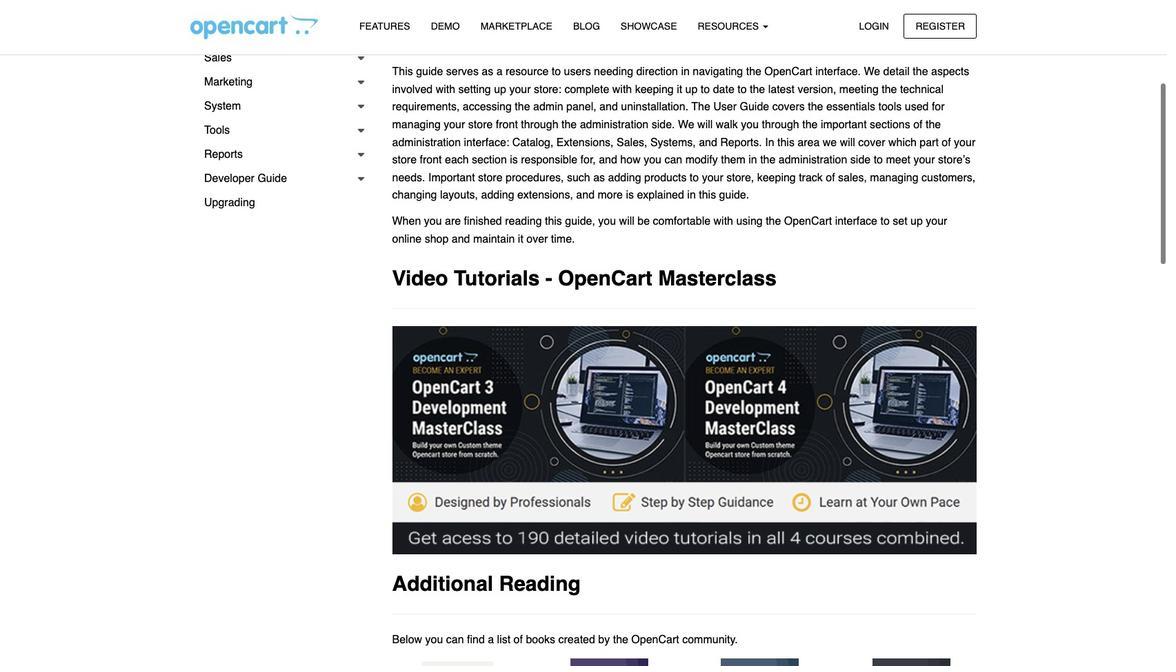 Task type: vqa. For each thing, say whether or not it's contained in the screenshot.
OpenCart Blog
no



Task type: describe. For each thing, give the bounding box(es) containing it.
store's
[[938, 154, 971, 166]]

by
[[598, 634, 610, 646]]

cover
[[859, 136, 886, 149]]

books
[[526, 634, 556, 646]]

of right "track"
[[826, 172, 835, 184]]

to up the
[[701, 83, 710, 96]]

reports.
[[721, 136, 762, 149]]

video
[[392, 266, 448, 290]]

version,
[[798, 83, 837, 96]]

0 horizontal spatial front
[[420, 154, 442, 166]]

video tutorials - opencart masterclass
[[392, 266, 777, 290]]

features link
[[349, 14, 421, 39]]

guide
[[416, 66, 443, 78]]

involved
[[392, 83, 433, 96]]

reports
[[204, 148, 243, 161]]

blog link
[[563, 14, 611, 39]]

1 horizontal spatial up
[[686, 83, 698, 96]]

direction
[[637, 66, 678, 78]]

it inside this guide serves as a resource to users needing direction in navigating the opencart interface. we detail the aspects involved with setting up your store: complete with keeping it up to date to the latest version, meeting the technical requirements, accessing the admin panel, and uninstallation. the user guide covers the essentials tools used for managing your store front through the administration side. we will walk you through the important sections of the administration interface: catalog, extensions, sales, systems, and reports. in this area we will cover which part of your store front each section is responsible for, and how you can modify them in the administration side to meet your store's needs. important store procedures, such as adding products to your store, keeping track of sales, managing customers, changing layouts, adding extensions, and more is explained in this guide.
[[677, 83, 683, 96]]

we
[[823, 136, 837, 149]]

date
[[713, 83, 735, 96]]

the definitive guide to getting started with opencart 2.x for beginners image
[[402, 658, 514, 667]]

aspects
[[932, 66, 970, 78]]

and down such
[[576, 189, 595, 202]]

serves
[[446, 66, 479, 78]]

your inside when you are finished reading this guide, you will be comfortable with using the opencart interface to set up your online shop and maintain it over time.
[[926, 216, 948, 228]]

find
[[467, 634, 485, 646]]

track
[[799, 172, 823, 184]]

catalog link
[[190, 0, 372, 22]]

catalog
[[204, 3, 242, 16]]

1 vertical spatial we
[[678, 119, 695, 131]]

store,
[[727, 172, 754, 184]]

1 vertical spatial administration
[[392, 136, 461, 149]]

1 vertical spatial store
[[392, 154, 417, 166]]

reading
[[505, 216, 542, 228]]

2 horizontal spatial this
[[778, 136, 795, 149]]

created
[[559, 634, 595, 646]]

uninstallation.
[[621, 101, 689, 113]]

additional reading
[[392, 572, 581, 596]]

walk
[[716, 119, 738, 131]]

opencart tips and tricks part 3 image
[[553, 658, 665, 667]]

which
[[889, 136, 917, 149]]

can inside this guide serves as a resource to users needing direction in navigating the opencart interface. we detail the aspects involved with setting up your store: complete with keeping it up to date to the latest version, meeting the technical requirements, accessing the admin panel, and uninstallation. the user guide covers the essentials tools used for managing your store front through the administration side. we will walk you through the important sections of the administration interface: catalog, extensions, sales, systems, and reports. in this area we will cover which part of your store front each section is responsible for, and how you can modify them in the administration side to meet your store's needs. important store procedures, such as adding products to your store, keeping track of sales, managing customers, changing layouts, adding extensions, and more is explained in this guide.
[[665, 154, 683, 166]]

it inside when you are finished reading this guide, you will be comfortable with using the opencart interface to set up your online shop and maintain it over time.
[[518, 233, 524, 246]]

1 through from the left
[[521, 119, 559, 131]]

customers,
[[922, 172, 976, 184]]

below you can find a list of books created by the opencart community.
[[392, 634, 738, 646]]

guide inside this guide serves as a resource to users needing direction in navigating the opencart interface. we detail the aspects involved with setting up your store: complete with keeping it up to date to the latest version, meeting the technical requirements, accessing the admin panel, and uninstallation. the user guide covers the essentials tools used for managing your store front through the administration side. we will walk you through the important sections of the administration interface: catalog, extensions, sales, systems, and reports. in this area we will cover which part of your store front each section is responsible for, and how you can modify them in the administration side to meet your store's needs. important store procedures, such as adding products to your store, keeping track of sales, managing customers, changing layouts, adding extensions, and more is explained in this guide.
[[740, 101, 770, 113]]

side.
[[652, 119, 675, 131]]

1 horizontal spatial with
[[613, 83, 632, 96]]

sales,
[[617, 136, 648, 149]]

tools
[[204, 124, 230, 137]]

sales link
[[190, 46, 372, 70]]

important
[[821, 119, 867, 131]]

for,
[[581, 154, 596, 166]]

0 vertical spatial front
[[496, 119, 518, 131]]

your up the store's
[[954, 136, 976, 149]]

essentials
[[827, 101, 876, 113]]

the down 'in'
[[760, 154, 776, 166]]

2 horizontal spatial administration
[[779, 154, 848, 166]]

guide inside developer guide link
[[258, 173, 287, 185]]

admin
[[533, 101, 563, 113]]

procedures,
[[506, 172, 564, 184]]

and inside when you are finished reading this guide, you will be comfortable with using the opencart interface to set up your online shop and maintain it over time.
[[452, 233, 470, 246]]

to right the date
[[738, 83, 747, 96]]

and right panel,
[[600, 101, 618, 113]]

community.
[[683, 634, 738, 646]]

guide.
[[719, 189, 749, 202]]

opencart inside when you are finished reading this guide, you will be comfortable with using the opencart interface to set up your online shop and maintain it over time.
[[784, 216, 832, 228]]

0 horizontal spatial is
[[510, 154, 518, 166]]

set
[[893, 216, 908, 228]]

finished
[[464, 216, 502, 228]]

documentation
[[492, 4, 643, 28]]

opencart - open source shopping cart solution image
[[190, 14, 318, 39]]

online
[[392, 233, 422, 246]]

explained
[[637, 189, 684, 202]]

meeting
[[840, 83, 879, 96]]

the left admin
[[515, 101, 530, 113]]

responsible
[[521, 154, 578, 166]]

tools
[[879, 101, 902, 113]]

0 vertical spatial store
[[468, 119, 493, 131]]

your down part
[[914, 154, 935, 166]]

reports link
[[190, 143, 372, 167]]

1 horizontal spatial managing
[[870, 172, 919, 184]]

2 vertical spatial in
[[687, 189, 696, 202]]

resource
[[506, 66, 549, 78]]

using
[[737, 216, 763, 228]]

used
[[905, 101, 929, 113]]

demo link
[[421, 14, 470, 39]]

upgrading
[[204, 197, 255, 209]]

you up products
[[644, 154, 662, 166]]

the
[[692, 101, 711, 113]]

the right by
[[613, 634, 629, 646]]

opencart right the -
[[558, 266, 653, 290]]

of right part
[[942, 136, 951, 149]]

marketplace
[[481, 21, 553, 32]]

to inside when you are finished reading this guide, you will be comfortable with using the opencart interface to set up your online shop and maintain it over time.
[[881, 216, 890, 228]]

the left latest
[[750, 83, 765, 96]]

them
[[721, 154, 746, 166]]

0 horizontal spatial up
[[494, 83, 506, 96]]

layouts,
[[440, 189, 478, 202]]

to right side
[[874, 154, 883, 166]]

detail
[[884, 66, 910, 78]]

resources link
[[688, 14, 779, 39]]

1 vertical spatial this
[[699, 189, 716, 202]]

side
[[851, 154, 871, 166]]

in
[[765, 136, 775, 149]]

0 vertical spatial adding
[[608, 172, 641, 184]]

such
[[567, 172, 591, 184]]

opencart up guide
[[392, 4, 487, 28]]

will inside when you are finished reading this guide, you will be comfortable with using the opencart interface to set up your online shop and maintain it over time.
[[619, 216, 635, 228]]

extensions
[[204, 28, 258, 40]]

and up "modify"
[[699, 136, 718, 149]]

0 horizontal spatial with
[[436, 83, 455, 96]]

developer
[[204, 173, 255, 185]]

more
[[598, 189, 623, 202]]

interface:
[[464, 136, 509, 149]]

sales
[[204, 52, 232, 64]]

and right for,
[[599, 154, 618, 166]]

extensions,
[[517, 189, 573, 202]]



Task type: locate. For each thing, give the bounding box(es) containing it.
guide down the "reports" link
[[258, 173, 287, 185]]

in right the direction
[[681, 66, 690, 78]]

we
[[864, 66, 881, 78], [678, 119, 695, 131]]

the inside when you are finished reading this guide, you will be comfortable with using the opencart interface to set up your online shop and maintain it over time.
[[766, 216, 781, 228]]

1 vertical spatial a
[[488, 634, 494, 646]]

can
[[665, 154, 683, 166], [446, 634, 464, 646]]

we up meeting
[[864, 66, 881, 78]]

0 vertical spatial administration
[[580, 119, 649, 131]]

0 vertical spatial it
[[677, 83, 683, 96]]

0 horizontal spatial we
[[678, 119, 695, 131]]

when you are finished reading this guide, you will be comfortable with using the opencart interface to set up your online shop and maintain it over time.
[[392, 216, 948, 246]]

1 horizontal spatial can
[[665, 154, 683, 166]]

1 vertical spatial in
[[749, 154, 757, 166]]

you right below at left
[[425, 634, 443, 646]]

administration up sales,
[[580, 119, 649, 131]]

1 horizontal spatial is
[[626, 189, 634, 202]]

developer guide
[[204, 173, 287, 185]]

keeping left "track"
[[757, 172, 796, 184]]

a for find
[[488, 634, 494, 646]]

will left be
[[619, 216, 635, 228]]

1 horizontal spatial keeping
[[757, 172, 796, 184]]

0 vertical spatial will
[[698, 119, 713, 131]]

maintain
[[473, 233, 515, 246]]

1 vertical spatial will
[[840, 136, 856, 149]]

opencart inside this guide serves as a resource to users needing direction in navigating the opencart interface. we detail the aspects involved with setting up your store: complete with keeping it up to date to the latest version, meeting the technical requirements, accessing the admin panel, and uninstallation. the user guide covers the essentials tools used for managing your store front through the administration side. we will walk you through the important sections of the administration interface: catalog, extensions, sales, systems, and reports. in this area we will cover which part of your store front each section is responsible for, and how you can modify them in the administration side to meet your store's needs. important store procedures, such as adding products to your store, keeping track of sales, managing customers, changing layouts, adding extensions, and more is explained in this guide.
[[765, 66, 813, 78]]

blog
[[573, 21, 600, 32]]

0 horizontal spatial it
[[518, 233, 524, 246]]

0 vertical spatial a
[[497, 66, 503, 78]]

the right using on the right of the page
[[766, 216, 781, 228]]

0 vertical spatial guide
[[740, 101, 770, 113]]

is right section
[[510, 154, 518, 166]]

2 through from the left
[[762, 119, 800, 131]]

1 horizontal spatial will
[[698, 119, 713, 131]]

1 horizontal spatial through
[[762, 119, 800, 131]]

with down guide
[[436, 83, 455, 96]]

is
[[510, 154, 518, 166], [626, 189, 634, 202]]

to down "modify"
[[690, 172, 699, 184]]

this
[[778, 136, 795, 149], [699, 189, 716, 202], [545, 216, 562, 228]]

0 vertical spatial we
[[864, 66, 881, 78]]

with left using on the right of the page
[[714, 216, 734, 228]]

1 horizontal spatial it
[[677, 83, 683, 96]]

catalog,
[[513, 136, 554, 149]]

1 horizontal spatial guide
[[740, 101, 770, 113]]

opencart down "track"
[[784, 216, 832, 228]]

0 vertical spatial is
[[510, 154, 518, 166]]

will down the
[[698, 119, 713, 131]]

covers
[[773, 101, 805, 113]]

can down systems,
[[665, 154, 683, 166]]

0 vertical spatial managing
[[392, 119, 441, 131]]

needing
[[594, 66, 633, 78]]

a left resource
[[497, 66, 503, 78]]

up inside when you are finished reading this guide, you will be comfortable with using the opencart interface to set up your online shop and maintain it over time.
[[911, 216, 923, 228]]

list
[[497, 634, 511, 646]]

the up technical at the top right of the page
[[913, 66, 928, 78]]

1 horizontal spatial a
[[497, 66, 503, 78]]

0 vertical spatial in
[[681, 66, 690, 78]]

1 horizontal spatial this
[[699, 189, 716, 202]]

the
[[746, 66, 762, 78], [913, 66, 928, 78], [750, 83, 765, 96], [882, 83, 897, 96], [515, 101, 530, 113], [808, 101, 824, 113], [562, 119, 577, 131], [803, 119, 818, 131], [926, 119, 941, 131], [760, 154, 776, 166], [766, 216, 781, 228], [613, 634, 629, 646]]

opencart up latest
[[765, 66, 813, 78]]

1 vertical spatial adding
[[481, 189, 514, 202]]

each
[[445, 154, 469, 166]]

0 horizontal spatial will
[[619, 216, 635, 228]]

up
[[494, 83, 506, 96], [686, 83, 698, 96], [911, 216, 923, 228]]

it down the direction
[[677, 83, 683, 96]]

guide,
[[565, 216, 595, 228]]

1 horizontal spatial we
[[864, 66, 881, 78]]

over
[[527, 233, 548, 246]]

the up the area at the top of page
[[803, 119, 818, 131]]

adding up finished
[[481, 189, 514, 202]]

you up shop at the top of the page
[[424, 216, 442, 228]]

can left find in the bottom left of the page
[[446, 634, 464, 646]]

through up catalog,
[[521, 119, 559, 131]]

your down requirements,
[[444, 119, 465, 131]]

1 vertical spatial keeping
[[757, 172, 796, 184]]

we up systems,
[[678, 119, 695, 131]]

of down used
[[914, 119, 923, 131]]

opencart documentation
[[392, 4, 643, 28]]

front
[[496, 119, 518, 131], [420, 154, 442, 166]]

users
[[564, 66, 591, 78]]

with inside when you are finished reading this guide, you will be comfortable with using the opencart interface to set up your online shop and maintain it over time.
[[714, 216, 734, 228]]

for
[[932, 101, 945, 113]]

to left set
[[881, 216, 890, 228]]

the up tools
[[882, 83, 897, 96]]

system
[[204, 100, 241, 112]]

0 vertical spatial this
[[778, 136, 795, 149]]

1 vertical spatial is
[[626, 189, 634, 202]]

1 horizontal spatial front
[[496, 119, 518, 131]]

-
[[546, 266, 553, 290]]

additional
[[392, 572, 493, 596]]

your down resource
[[509, 83, 531, 96]]

2 horizontal spatial up
[[911, 216, 923, 228]]

keeping up the uninstallation.
[[635, 83, 674, 96]]

will right we
[[840, 136, 856, 149]]

and down are
[[452, 233, 470, 246]]

to up store:
[[552, 66, 561, 78]]

1 vertical spatial can
[[446, 634, 464, 646]]

managing down requirements,
[[392, 119, 441, 131]]

front left the each
[[420, 154, 442, 166]]

demo
[[431, 21, 460, 32]]

developer guide link
[[190, 167, 372, 191]]

setting
[[459, 83, 491, 96]]

it left over
[[518, 233, 524, 246]]

sales,
[[838, 172, 867, 184]]

this left the 'guide.'
[[699, 189, 716, 202]]

front down accessing
[[496, 119, 518, 131]]

through
[[521, 119, 559, 131], [762, 119, 800, 131]]

marketing link
[[190, 70, 372, 95]]

guide right user
[[740, 101, 770, 113]]

0 horizontal spatial administration
[[392, 136, 461, 149]]

you up reports.
[[741, 119, 759, 131]]

a inside this guide serves as a resource to users needing direction in navigating the opencart interface. we detail the aspects involved with setting up your store: complete with keeping it up to date to the latest version, meeting the technical requirements, accessing the admin panel, and uninstallation. the user guide covers the essentials tools used for managing your store front through the administration side. we will walk you through the important sections of the administration interface: catalog, extensions, sales, systems, and reports. in this area we will cover which part of your store front each section is responsible for, and how you can modify them in the administration side to meet your store's needs. important store procedures, such as adding products to your store, keeping track of sales, managing customers, changing layouts, adding extensions, and more is explained in this guide.
[[497, 66, 503, 78]]

marketing
[[204, 76, 253, 88]]

opencart
[[392, 4, 487, 28], [765, 66, 813, 78], [784, 216, 832, 228], [558, 266, 653, 290], [632, 634, 679, 646]]

0 horizontal spatial guide
[[258, 173, 287, 185]]

showcase
[[621, 21, 677, 32]]

extensions link
[[190, 22, 372, 46]]

marketplace link
[[470, 14, 563, 39]]

1 horizontal spatial administration
[[580, 119, 649, 131]]

2 vertical spatial store
[[478, 172, 503, 184]]

0 horizontal spatial this
[[545, 216, 562, 228]]

with down needing
[[613, 83, 632, 96]]

login
[[859, 20, 889, 31]]

as up setting
[[482, 66, 494, 78]]

in right them at top right
[[749, 154, 757, 166]]

as right such
[[594, 172, 605, 184]]

register
[[916, 20, 965, 31]]

0 horizontal spatial keeping
[[635, 83, 674, 96]]

it
[[677, 83, 683, 96], [518, 233, 524, 246]]

0 horizontal spatial managing
[[392, 119, 441, 131]]

your down "modify"
[[702, 172, 724, 184]]

accessing
[[463, 101, 512, 113]]

1 vertical spatial as
[[594, 172, 605, 184]]

store
[[468, 119, 493, 131], [392, 154, 417, 166], [478, 172, 503, 184]]

to
[[552, 66, 561, 78], [701, 83, 710, 96], [738, 83, 747, 96], [874, 154, 883, 166], [690, 172, 699, 184], [881, 216, 890, 228]]

2 horizontal spatial with
[[714, 216, 734, 228]]

1 vertical spatial it
[[518, 233, 524, 246]]

2 vertical spatial will
[[619, 216, 635, 228]]

the up part
[[926, 119, 941, 131]]

2 vertical spatial administration
[[779, 154, 848, 166]]

up up accessing
[[494, 83, 506, 96]]

extensions,
[[557, 136, 614, 149]]

reading
[[499, 572, 581, 596]]

requirements,
[[392, 101, 460, 113]]

sections
[[870, 119, 911, 131]]

the down panel,
[[562, 119, 577, 131]]

your right set
[[926, 216, 948, 228]]

adding down how
[[608, 172, 641, 184]]

the right navigating
[[746, 66, 762, 78]]

0 horizontal spatial as
[[482, 66, 494, 78]]

0 vertical spatial as
[[482, 66, 494, 78]]

administration
[[580, 119, 649, 131], [392, 136, 461, 149], [779, 154, 848, 166]]

through down covers
[[762, 119, 800, 131]]

register link
[[904, 13, 977, 39]]

this up time.
[[545, 216, 562, 228]]

login link
[[848, 13, 901, 39]]

up up the
[[686, 83, 698, 96]]

1 vertical spatial front
[[420, 154, 442, 166]]

products
[[645, 172, 687, 184]]

needs.
[[392, 172, 425, 184]]

0 vertical spatial keeping
[[635, 83, 674, 96]]

complete
[[565, 83, 610, 96]]

0 vertical spatial can
[[665, 154, 683, 166]]

0 horizontal spatial can
[[446, 634, 464, 646]]

1 vertical spatial managing
[[870, 172, 919, 184]]

of right the 'list'
[[514, 634, 523, 646]]

are
[[445, 216, 461, 228]]

administration up "track"
[[779, 154, 848, 166]]

latest
[[768, 83, 795, 96]]

2 horizontal spatial will
[[840, 136, 856, 149]]

a for as
[[497, 66, 503, 78]]

opencart tips and tricks part 2 image
[[704, 658, 816, 667]]

0 horizontal spatial adding
[[481, 189, 514, 202]]

important
[[428, 172, 475, 184]]

masterclass
[[658, 266, 777, 290]]

0 horizontal spatial through
[[521, 119, 559, 131]]

how
[[621, 154, 641, 166]]

is right the more
[[626, 189, 634, 202]]

store up interface:
[[468, 119, 493, 131]]

a
[[497, 66, 503, 78], [488, 634, 494, 646]]

managing down meet
[[870, 172, 919, 184]]

resources
[[698, 21, 762, 32]]

store down section
[[478, 172, 503, 184]]

2 vertical spatial this
[[545, 216, 562, 228]]

technical
[[900, 83, 944, 96]]

this inside when you are finished reading this guide, you will be comfortable with using the opencart interface to set up your online shop and maintain it over time.
[[545, 216, 562, 228]]

time.
[[551, 233, 575, 246]]

the down version, on the top right of page
[[808, 101, 824, 113]]

systems,
[[651, 136, 696, 149]]

panel,
[[567, 101, 597, 113]]

opencart right by
[[632, 634, 679, 646]]

administration up the each
[[392, 136, 461, 149]]

1 horizontal spatial as
[[594, 172, 605, 184]]

you down the more
[[598, 216, 616, 228]]

keeping
[[635, 83, 674, 96], [757, 172, 796, 184]]

up right set
[[911, 216, 923, 228]]

1 vertical spatial guide
[[258, 173, 287, 185]]

store up needs.
[[392, 154, 417, 166]]

below
[[392, 634, 422, 646]]

when
[[392, 216, 421, 228]]

this
[[392, 66, 413, 78]]

in up comfortable
[[687, 189, 696, 202]]

this right 'in'
[[778, 136, 795, 149]]

a left the 'list'
[[488, 634, 494, 646]]

user
[[714, 101, 737, 113]]

changing
[[392, 189, 437, 202]]

free opencart book image
[[856, 658, 968, 667]]

part
[[920, 136, 939, 149]]

0 horizontal spatial a
[[488, 634, 494, 646]]

be
[[638, 216, 650, 228]]

1 horizontal spatial adding
[[608, 172, 641, 184]]

your
[[509, 83, 531, 96], [444, 119, 465, 131], [954, 136, 976, 149], [914, 154, 935, 166], [702, 172, 724, 184], [926, 216, 948, 228]]

tools link
[[190, 119, 372, 143]]



